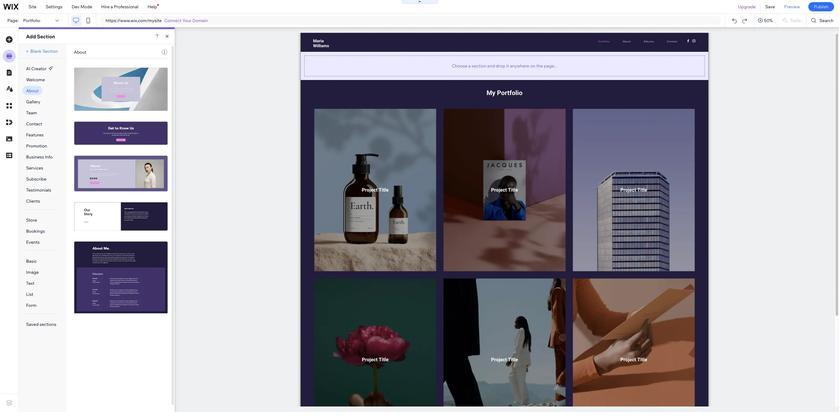 Task type: vqa. For each thing, say whether or not it's contained in the screenshot.
the Dev Mode
yes



Task type: locate. For each thing, give the bounding box(es) containing it.
preview
[[785, 4, 801, 10]]

0 vertical spatial about
[[74, 49, 86, 55]]

50% button
[[755, 14, 778, 27]]

professional
[[114, 4, 138, 10]]

publish button
[[809, 2, 835, 11]]

1 vertical spatial section
[[43, 49, 58, 54]]

a
[[111, 4, 113, 10], [469, 63, 471, 69]]

text
[[26, 281, 34, 287]]

clients
[[26, 199, 40, 204]]

form
[[26, 303, 37, 309]]

0 vertical spatial a
[[111, 4, 113, 10]]

a for professional
[[111, 4, 113, 10]]

choose
[[452, 63, 468, 69]]

section right blank
[[43, 49, 58, 54]]

your
[[183, 18, 192, 23]]

0 horizontal spatial about
[[26, 88, 39, 94]]

tools button
[[778, 14, 807, 27]]

about
[[74, 49, 86, 55], [26, 88, 39, 94]]

dev mode
[[72, 4, 92, 10]]

section up blank section
[[37, 33, 55, 40]]

dev
[[72, 4, 80, 10]]

connect
[[164, 18, 182, 23]]

0 vertical spatial section
[[37, 33, 55, 40]]

hire
[[101, 4, 110, 10]]

business info
[[26, 154, 53, 160]]

search button
[[807, 14, 840, 27]]

ai
[[26, 66, 30, 72]]

info
[[45, 154, 53, 160]]

section
[[37, 33, 55, 40], [43, 49, 58, 54]]

contact
[[26, 121, 42, 127]]

bookings
[[26, 229, 45, 234]]

on
[[531, 63, 536, 69]]

1 vertical spatial about
[[26, 88, 39, 94]]

store
[[26, 218, 37, 223]]

section for add section
[[37, 33, 55, 40]]

1 vertical spatial a
[[469, 63, 471, 69]]

https://www.wix.com/mysite connect your domain
[[106, 18, 208, 23]]

portfolio
[[23, 18, 40, 23]]

site
[[29, 4, 36, 10]]

subscribe
[[26, 177, 46, 182]]

it
[[507, 63, 509, 69]]

choose a section and drop it anywhere on the page...
[[452, 63, 558, 69]]

a right hire
[[111, 4, 113, 10]]

testimonials
[[26, 188, 51, 193]]

ai creator
[[26, 66, 47, 72]]

1 horizontal spatial about
[[74, 49, 86, 55]]

section
[[472, 63, 487, 69]]

business
[[26, 154, 44, 160]]

0 horizontal spatial a
[[111, 4, 113, 10]]

the
[[537, 63, 543, 69]]

50%
[[765, 18, 773, 23]]

and
[[488, 63, 495, 69]]

1 horizontal spatial a
[[469, 63, 471, 69]]

add section
[[26, 33, 55, 40]]

a left section
[[469, 63, 471, 69]]

add
[[26, 33, 36, 40]]

a for section
[[469, 63, 471, 69]]



Task type: describe. For each thing, give the bounding box(es) containing it.
drop
[[496, 63, 506, 69]]

blank
[[30, 49, 42, 54]]

help
[[148, 4, 157, 10]]

team
[[26, 110, 37, 116]]

gallery
[[26, 99, 40, 105]]

domain
[[193, 18, 208, 23]]

save button
[[761, 0, 780, 14]]

publish
[[814, 4, 829, 10]]

section for blank section
[[43, 49, 58, 54]]

services
[[26, 166, 43, 171]]

hire a professional
[[101, 4, 138, 10]]

events
[[26, 240, 40, 245]]

saved sections
[[26, 322, 56, 328]]

promotion
[[26, 143, 47, 149]]

basic
[[26, 259, 37, 264]]

https://www.wix.com/mysite
[[106, 18, 162, 23]]

list
[[26, 292, 33, 298]]

features
[[26, 132, 44, 138]]

sections
[[40, 322, 56, 328]]

upgrade
[[739, 4, 756, 10]]

image
[[26, 270, 39, 275]]

mode
[[80, 4, 92, 10]]

blank section
[[30, 49, 58, 54]]

preview button
[[780, 0, 805, 14]]

settings
[[46, 4, 62, 10]]

saved
[[26, 322, 39, 328]]

creator
[[31, 66, 47, 72]]

search
[[820, 18, 834, 23]]

save
[[766, 4, 776, 10]]

page...
[[544, 63, 558, 69]]

tools
[[791, 18, 801, 23]]

anywhere
[[510, 63, 530, 69]]

welcome
[[26, 77, 45, 83]]



